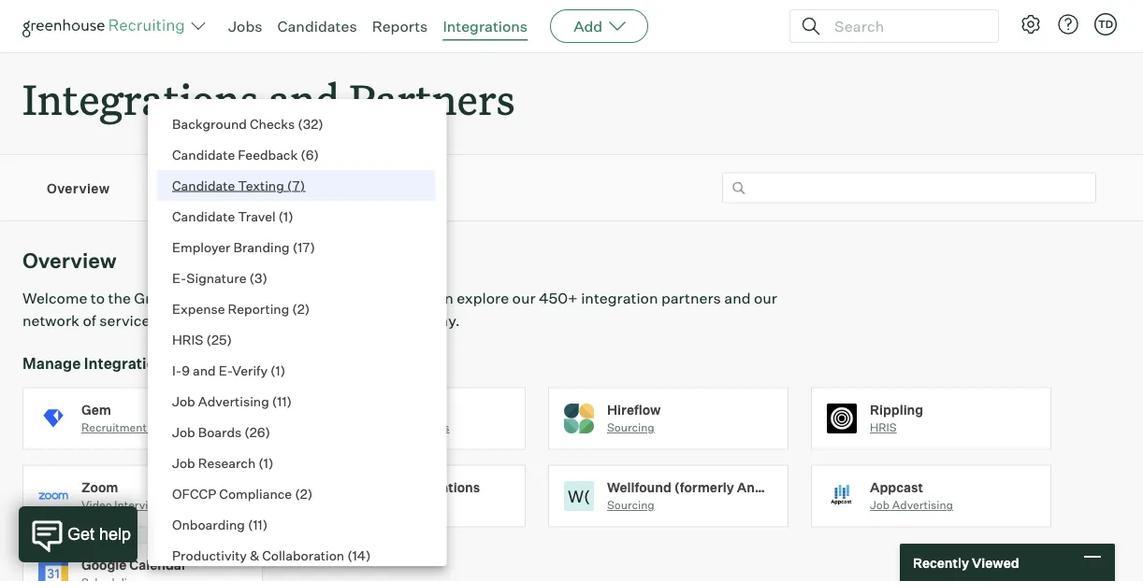 Task type: locate. For each thing, give the bounding box(es) containing it.
partnerships
[[222, 289, 312, 308]]

0 vertical spatial 11
[[277, 393, 287, 410]]

reports link
[[372, 17, 428, 36]]

background inside background checks link
[[344, 421, 408, 435]]

0 vertical spatial advertising
[[198, 393, 269, 410]]

32
[[303, 116, 318, 132]]

2 horizontal spatial 1
[[284, 208, 288, 225]]

0 horizontal spatial e-
[[172, 270, 186, 286]]

job down appcast
[[870, 499, 890, 513]]

1 for candidate travel ( 1 )
[[284, 208, 288, 225]]

job up marketing
[[172, 393, 195, 410]]

1 vertical spatial advertising
[[892, 499, 953, 513]]

0 horizontal spatial integrations link
[[147, 179, 227, 197]]

1 for job research ( 1 )
[[264, 455, 268, 471]]

) for candidate travel ( 1 )
[[288, 208, 293, 225]]

zoom
[[81, 480, 118, 496]]

0 vertical spatial 1
[[284, 208, 288, 225]]

recently
[[913, 555, 969, 571]]

1 sourcing from the top
[[607, 421, 655, 435]]

expense reporting ( 2 )
[[172, 301, 310, 317]]

job for job research ( 1 )
[[172, 455, 195, 471]]

menu
[[148, 99, 435, 582]]

checks inside background checks link
[[411, 421, 450, 435]]

1 horizontal spatial our
[[754, 289, 777, 308]]

advertising
[[198, 393, 269, 410], [892, 499, 953, 513]]

ofccp
[[172, 486, 216, 502]]

( for feedback
[[301, 146, 306, 163]]

linkedin integrations
[[344, 480, 480, 496]]

candidate up employer
[[172, 208, 235, 225]]

( for reporting
[[292, 301, 297, 317]]

11 down i-9 and e-verify ( 1 )
[[277, 393, 287, 410]]

( for boards
[[244, 424, 250, 441]]

wellfound
[[607, 480, 672, 496]]

partners
[[349, 71, 515, 126], [335, 180, 391, 196]]

0 vertical spatial e-
[[172, 270, 186, 286]]

1 vertical spatial sourcing
[[607, 499, 655, 513]]

None text field
[[722, 173, 1096, 204]]

1 right verify
[[276, 363, 280, 379]]

welcome to the greenhouse partnerships page where you can explore our 450+ integration partners and our network of service partners. new partners are just a click away.
[[22, 289, 777, 330]]

verify
[[232, 363, 268, 379]]

) for e-signature ( 3 )
[[262, 270, 268, 286]]

candidate travel ( 1 )
[[172, 208, 293, 225]]

you
[[400, 289, 425, 308]]

can
[[428, 289, 454, 308]]

employer
[[172, 239, 231, 255]]

integrations down the greenhouse recruiting image
[[22, 71, 259, 126]]

checks up integrations
[[411, 421, 450, 435]]

sourcing down hireflow
[[607, 421, 655, 435]]

partners down reports 'link'
[[349, 71, 515, 126]]

candidates
[[277, 17, 357, 36]]

and
[[268, 71, 340, 126], [724, 289, 751, 308], [193, 363, 216, 379]]

td button
[[1091, 9, 1121, 39]]

branding
[[233, 239, 290, 255]]

gem recruitment marketing
[[81, 402, 203, 435]]

0 vertical spatial hris
[[172, 332, 203, 348]]

0 vertical spatial sourcing
[[607, 421, 655, 435]]

partners down partnerships
[[255, 312, 315, 330]]

1 candidate from the top
[[172, 146, 235, 163]]

1 horizontal spatial e-
[[219, 363, 232, 379]]

( for research
[[258, 455, 264, 471]]

0 vertical spatial background
[[172, 116, 247, 132]]

integrations
[[443, 17, 528, 36], [22, 71, 259, 126], [147, 180, 227, 196], [84, 354, 173, 373]]

hris
[[172, 332, 203, 348], [870, 421, 897, 435]]

recruitment
[[81, 421, 147, 435]]

partners right the service
[[335, 180, 391, 196]]

0 vertical spatial integrations link
[[443, 17, 528, 36]]

1 vertical spatial background
[[344, 421, 408, 435]]

) for ofccp compliance ( 2 )
[[307, 486, 313, 502]]

integrations up candidate travel ( 1 )
[[147, 180, 227, 196]]

2 our from the left
[[754, 289, 777, 308]]

checks
[[250, 116, 295, 132], [411, 421, 450, 435]]

0 horizontal spatial and
[[193, 363, 216, 379]]

1 horizontal spatial and
[[268, 71, 340, 126]]

) for expense reporting ( 2 )
[[305, 301, 310, 317]]

1 down 26
[[264, 455, 268, 471]]

integrations for 'integrations' link to the bottom
[[147, 180, 227, 196]]

1 horizontal spatial partners
[[661, 289, 721, 308]]

1 vertical spatial 2
[[300, 486, 307, 502]]

where
[[354, 289, 396, 308]]

0 horizontal spatial checks
[[250, 116, 295, 132]]

candidate for candidate texting ( 7 )
[[172, 177, 235, 194]]

welcome
[[22, 289, 87, 308]]

2 left are
[[297, 301, 305, 317]]

1 vertical spatial partners
[[335, 180, 391, 196]]

background up linkedin
[[344, 421, 408, 435]]

integrations
[[403, 480, 480, 496]]

2 vertical spatial and
[[193, 363, 216, 379]]

1 vertical spatial 11
[[253, 517, 263, 533]]

3 candidate from the top
[[172, 208, 235, 225]]

sourcing down wellfound
[[607, 499, 655, 513]]

( for signature
[[249, 270, 254, 286]]

calendar
[[129, 557, 187, 574]]

1
[[284, 208, 288, 225], [276, 363, 280, 379], [264, 455, 268, 471]]

2 horizontal spatial and
[[724, 289, 751, 308]]

0 horizontal spatial background
[[172, 116, 247, 132]]

11
[[277, 393, 287, 410], [253, 517, 263, 533]]

candidate
[[172, 146, 235, 163], [172, 177, 235, 194], [172, 208, 235, 225]]

page
[[315, 289, 350, 308]]

0 horizontal spatial hris
[[172, 332, 203, 348]]

background up 'candidate feedback ( 6 )'
[[172, 116, 247, 132]]

7
[[292, 177, 300, 194]]

feedback
[[238, 146, 298, 163]]

0 horizontal spatial our
[[512, 289, 536, 308]]

17
[[298, 239, 310, 255]]

integrations link up candidate travel ( 1 )
[[147, 179, 227, 197]]

( for travel
[[278, 208, 284, 225]]

e-signature ( 3 )
[[172, 270, 268, 286]]

0 vertical spatial checks
[[250, 116, 295, 132]]

jobs link
[[228, 17, 262, 36]]

0 vertical spatial 2
[[297, 301, 305, 317]]

1 horizontal spatial checks
[[411, 421, 450, 435]]

450+
[[539, 289, 578, 308]]

&
[[250, 548, 259, 564]]

boards
[[198, 424, 242, 441]]

) for job research ( 1 )
[[268, 455, 274, 471]]

productivity
[[172, 548, 247, 564]]

of
[[83, 312, 96, 330]]

2 sourcing from the top
[[607, 499, 655, 513]]

reporting
[[228, 301, 289, 317]]

background for background checks
[[344, 421, 408, 435]]

recently viewed
[[913, 555, 1019, 571]]

0 horizontal spatial 1
[[264, 455, 268, 471]]

hris down partners.
[[172, 332, 203, 348]]

0 horizontal spatial partners
[[255, 312, 315, 330]]

google
[[81, 557, 127, 574]]

2 vertical spatial candidate
[[172, 208, 235, 225]]

candidate up candidate travel ( 1 )
[[172, 177, 235, 194]]

candidate texting ( 7 )
[[172, 177, 305, 194]]

1 horizontal spatial advertising
[[892, 499, 953, 513]]

1 vertical spatial checks
[[411, 421, 450, 435]]

e- down 25
[[219, 363, 232, 379]]

checks up feedback
[[250, 116, 295, 132]]

0 vertical spatial partners
[[349, 71, 515, 126]]

)
[[318, 116, 324, 132], [314, 146, 319, 163], [300, 177, 305, 194], [288, 208, 293, 225], [310, 239, 315, 255], [262, 270, 268, 286], [305, 301, 310, 317], [227, 332, 232, 348], [280, 363, 285, 379], [287, 393, 292, 410], [265, 424, 270, 441], [268, 455, 274, 471], [307, 486, 313, 502], [263, 517, 268, 533], [366, 548, 371, 564]]

0 vertical spatial overview
[[47, 180, 110, 196]]

1 right travel
[[284, 208, 288, 225]]

job up ofccp
[[172, 455, 195, 471]]

travel
[[238, 208, 276, 225]]

job
[[172, 393, 195, 410], [172, 424, 195, 441], [172, 455, 195, 471], [870, 499, 890, 513]]

hireflow
[[607, 402, 661, 418]]

appcast
[[870, 480, 923, 496]]

sourcing inside wellfound (formerly angellist talent) sourcing
[[607, 499, 655, 513]]

2 candidate from the top
[[172, 177, 235, 194]]

candidate for candidate travel ( 1 )
[[172, 208, 235, 225]]

11 down compliance
[[253, 517, 263, 533]]

research
[[198, 455, 256, 471]]

ofccp compliance ( 2 )
[[172, 486, 313, 502]]

integrations right reports 'link'
[[443, 17, 528, 36]]

1 vertical spatial candidate
[[172, 177, 235, 194]]

background for background checks ( 32 )
[[172, 116, 247, 132]]

2 right compliance
[[300, 486, 307, 502]]

1 vertical spatial 1
[[276, 363, 280, 379]]

candidate for candidate feedback ( 6 )
[[172, 146, 235, 163]]

1 horizontal spatial integrations link
[[443, 17, 528, 36]]

the
[[108, 289, 131, 308]]

integrations link right reports 'link'
[[443, 17, 528, 36]]

1 vertical spatial hris
[[870, 421, 897, 435]]

6
[[306, 146, 314, 163]]

advertising down i-9 and e-verify ( 1 )
[[198, 393, 269, 410]]

1 horizontal spatial 11
[[277, 393, 287, 410]]

integration
[[581, 289, 658, 308]]

e- up greenhouse at the left of the page
[[172, 270, 186, 286]]

partners
[[661, 289, 721, 308], [255, 312, 315, 330]]

1 horizontal spatial background
[[344, 421, 408, 435]]

candidate up candidate texting ( 7 )
[[172, 146, 235, 163]]

candidates link
[[277, 17, 357, 36]]

3
[[254, 270, 262, 286]]

appcast job advertising
[[870, 480, 953, 513]]

employer branding ( 17 )
[[172, 239, 315, 255]]

1 horizontal spatial hris
[[870, 421, 897, 435]]

advertising down appcast
[[892, 499, 953, 513]]

overview
[[47, 180, 110, 196], [22, 248, 117, 274]]

) for job boards ( 26 )
[[265, 424, 270, 441]]

) for candidate texting ( 7 )
[[300, 177, 305, 194]]

i-
[[172, 363, 182, 379]]

hris down rippling
[[870, 421, 897, 435]]

signature
[[186, 270, 246, 286]]

( for texting
[[287, 177, 292, 194]]

(formerly
[[674, 480, 734, 496]]

hris inside rippling hris
[[870, 421, 897, 435]]

productivity & collaboration ( 14 )
[[172, 548, 371, 564]]

0 vertical spatial candidate
[[172, 146, 235, 163]]

partners right 'integration'
[[661, 289, 721, 308]]

job left the boards
[[172, 424, 195, 441]]

marketing
[[149, 421, 203, 435]]

1 vertical spatial and
[[724, 289, 751, 308]]

2 vertical spatial 1
[[264, 455, 268, 471]]



Task type: describe. For each thing, give the bounding box(es) containing it.
service
[[283, 180, 332, 196]]

configure image
[[1020, 13, 1042, 36]]

explore
[[457, 289, 509, 308]]

hris inside menu
[[172, 332, 203, 348]]

rippling
[[870, 402, 924, 418]]

reports
[[372, 17, 428, 36]]

linkedin integrations link
[[285, 466, 548, 543]]

angellist
[[737, 480, 798, 496]]

expense
[[172, 301, 225, 317]]

linkedin
[[344, 480, 400, 496]]

compliance
[[219, 486, 292, 502]]

) for background checks ( 32 )
[[318, 116, 324, 132]]

0 vertical spatial and
[[268, 71, 340, 126]]

Search text field
[[830, 13, 981, 40]]

job for job boards ( 26 )
[[172, 424, 195, 441]]

1 vertical spatial overview
[[22, 248, 117, 274]]

integrations down service
[[84, 354, 173, 373]]

gem
[[81, 402, 111, 418]]

checks for background checks
[[411, 421, 450, 435]]

background checks
[[344, 421, 450, 435]]

( for advertising
[[272, 393, 277, 410]]

service partners link
[[283, 179, 391, 197]]

google calendar link
[[22, 543, 285, 582]]

add button
[[550, 9, 648, 43]]

( for branding
[[292, 239, 298, 255]]

( for compliance
[[295, 486, 300, 502]]

background checks ( 32 )
[[172, 116, 324, 132]]

rippling hris
[[870, 402, 924, 435]]

viewed
[[972, 555, 1019, 571]]

integrations and partners
[[22, 71, 515, 126]]

advertising inside appcast job advertising
[[892, 499, 953, 513]]

texting
[[238, 177, 284, 194]]

service partners
[[283, 180, 391, 196]]

to
[[91, 289, 105, 308]]

overview link
[[47, 179, 110, 197]]

sourcing inside hireflow sourcing
[[607, 421, 655, 435]]

9
[[182, 363, 190, 379]]

jobs
[[228, 17, 262, 36]]

candidate feedback ( 6 )
[[172, 146, 319, 163]]

video
[[81, 499, 112, 513]]

greenhouse recruiting image
[[22, 15, 191, 37]]

2 for ofccp compliance ( 2 )
[[300, 486, 307, 502]]

are
[[318, 312, 341, 330]]

wellfound (formerly angellist talent) sourcing
[[607, 480, 847, 513]]

) for employer branding ( 17 )
[[310, 239, 315, 255]]

1 our from the left
[[512, 289, 536, 308]]

job advertising ( 11 )
[[172, 393, 292, 410]]

hris ( 25 )
[[172, 332, 232, 348]]

w(
[[568, 486, 590, 507]]

job inside appcast job advertising
[[870, 499, 890, 513]]

job for job advertising ( 11 )
[[172, 393, 195, 410]]

td button
[[1095, 13, 1117, 36]]

integrations for integrations and partners
[[22, 71, 259, 126]]

1 vertical spatial integrations link
[[147, 179, 227, 197]]

a
[[373, 312, 381, 330]]

service
[[99, 312, 150, 330]]

0 horizontal spatial 11
[[253, 517, 263, 533]]

1 vertical spatial e-
[[219, 363, 232, 379]]

) for candidate feedback ( 6 )
[[314, 146, 319, 163]]

26
[[250, 424, 265, 441]]

background checks link
[[285, 388, 548, 466]]

1 horizontal spatial 1
[[276, 363, 280, 379]]

0 horizontal spatial advertising
[[198, 393, 269, 410]]

manage integrations
[[22, 354, 173, 373]]

job research ( 1 )
[[172, 455, 274, 471]]

greenhouse
[[134, 289, 219, 308]]

checks for background checks ( 32 )
[[250, 116, 295, 132]]

new
[[221, 312, 252, 330]]

zoom video interviewing
[[81, 480, 180, 513]]

14
[[352, 548, 366, 564]]

onboarding
[[172, 517, 245, 533]]

job boards ( 26 )
[[172, 424, 270, 441]]

interviewing
[[114, 499, 180, 513]]

just
[[344, 312, 370, 330]]

manage
[[22, 354, 81, 373]]

1 vertical spatial partners
[[255, 312, 315, 330]]

onboarding ( 11 )
[[172, 517, 268, 533]]

google calendar
[[81, 557, 187, 574]]

integrations for the right 'integrations' link
[[443, 17, 528, 36]]

0 vertical spatial partners
[[661, 289, 721, 308]]

partners.
[[153, 312, 218, 330]]

td
[[1098, 18, 1113, 30]]

( for checks
[[298, 116, 303, 132]]

menu containing background checks
[[148, 99, 435, 582]]

25
[[211, 332, 227, 348]]

click
[[385, 312, 417, 330]]

i-9 and e-verify ( 1 )
[[172, 363, 285, 379]]

) for job advertising ( 11 )
[[287, 393, 292, 410]]

and inside welcome to the greenhouse partnerships page where you can explore our 450+ integration partners and our network of service partners. new partners are just a click away.
[[724, 289, 751, 308]]

and inside menu
[[193, 363, 216, 379]]

network
[[22, 312, 80, 330]]

2 for expense reporting ( 2 )
[[297, 301, 305, 317]]

hireflow sourcing
[[607, 402, 661, 435]]



Task type: vqa. For each thing, say whether or not it's contained in the screenshot.
BROCK
no



